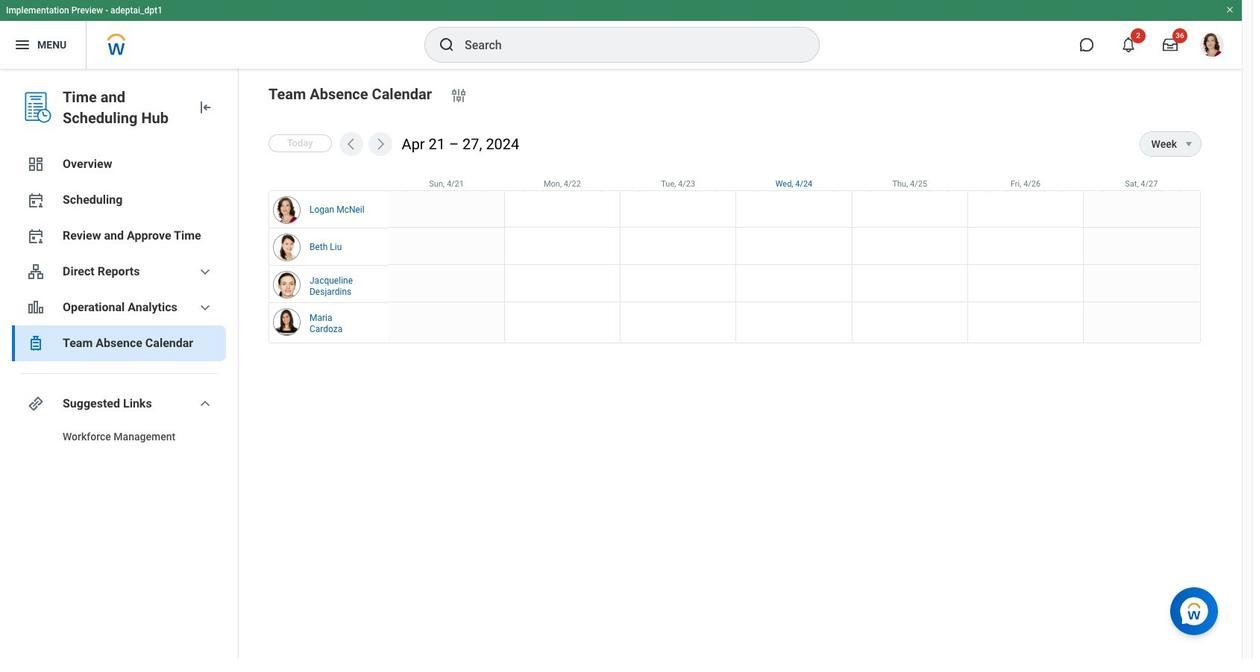 Task type: vqa. For each thing, say whether or not it's contained in the screenshot.
"MENU"
no



Task type: locate. For each thing, give the bounding box(es) containing it.
change selection image
[[450, 87, 468, 104]]

navigation pane region
[[0, 69, 239, 659]]

close environment banner image
[[1226, 5, 1235, 14]]

dashboard image
[[27, 155, 45, 173]]

1 chevron down small image from the top
[[196, 263, 214, 281]]

calendar user solid image
[[27, 191, 45, 209], [27, 227, 45, 245]]

chevron down small image for view team image
[[196, 263, 214, 281]]

Search Workday  search field
[[465, 28, 789, 61]]

notifications large image
[[1122, 37, 1137, 52]]

1 vertical spatial chevron down small image
[[196, 395, 214, 413]]

calendar user solid image up view team image
[[27, 227, 45, 245]]

0 vertical spatial calendar user solid image
[[27, 191, 45, 209]]

chart image
[[27, 299, 45, 316]]

banner
[[0, 0, 1243, 69]]

chevron right image
[[373, 137, 388, 152]]

view team image
[[27, 263, 45, 281]]

chevron down small image
[[196, 263, 214, 281], [196, 395, 214, 413]]

chevron left image
[[344, 137, 359, 152]]

search image
[[438, 36, 456, 54]]

chevron down small image for the link icon
[[196, 395, 214, 413]]

calendar user solid image down dashboard image
[[27, 191, 45, 209]]

inbox large image
[[1164, 37, 1179, 52]]

1 vertical spatial calendar user solid image
[[27, 227, 45, 245]]

profile logan mcneil image
[[1201, 33, 1225, 60]]

2 chevron down small image from the top
[[196, 395, 214, 413]]

0 vertical spatial chevron down small image
[[196, 263, 214, 281]]



Task type: describe. For each thing, give the bounding box(es) containing it.
transformation import image
[[196, 99, 214, 116]]

1 calendar user solid image from the top
[[27, 191, 45, 209]]

chevron down small image
[[196, 299, 214, 316]]

justify image
[[13, 36, 31, 54]]

link image
[[27, 395, 45, 413]]

task timeoff image
[[27, 334, 45, 352]]

2 calendar user solid image from the top
[[27, 227, 45, 245]]

time and scheduling hub element
[[63, 87, 184, 128]]

caret down image
[[1181, 138, 1199, 150]]



